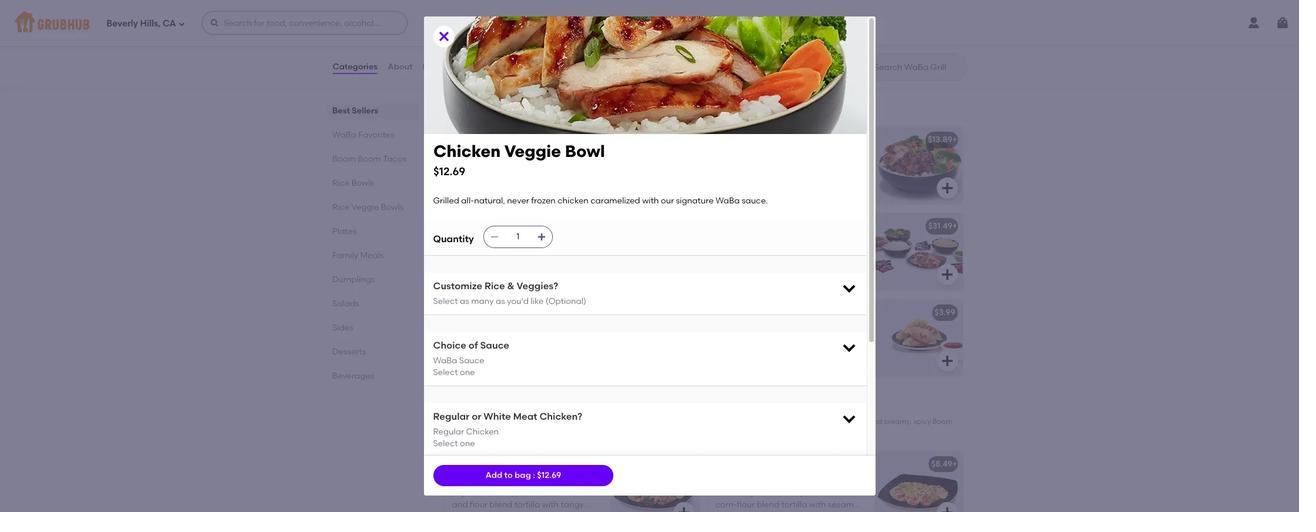 Task type: locate. For each thing, give the bounding box(es) containing it.
steak,
[[694, 418, 714, 426]]

0 horizontal spatial &
[[507, 281, 515, 292]]

dumplings inside tab
[[332, 275, 375, 285]]

and
[[810, 163, 826, 173], [826, 250, 842, 260], [780, 324, 796, 334], [869, 418, 883, 426]]

$3.99
[[935, 308, 956, 318]]

1 vertical spatial a
[[495, 428, 499, 436]]

all- down marinated
[[742, 175, 755, 185]]

svg image
[[437, 29, 451, 44], [678, 54, 692, 68], [490, 232, 499, 242], [537, 232, 546, 242], [940, 268, 954, 282], [841, 411, 857, 427], [677, 506, 691, 512], [940, 506, 954, 512]]

to up sauce
[[479, 418, 486, 426]]

dumplings up savory
[[723, 308, 766, 318]]

a
[[761, 336, 767, 346], [495, 428, 499, 436]]

sauce down plant- in the left bottom of the page
[[480, 340, 509, 351]]

$12.69
[[665, 135, 689, 145], [433, 165, 465, 178], [537, 471, 561, 481]]

0 horizontal spatial of
[[469, 340, 478, 351]]

tacos,
[[578, 418, 600, 426]]

pairing
[[757, 152, 785, 162]]

natural, up plate
[[474, 196, 505, 206]]

yet
[[788, 336, 800, 346]]

$8.49
[[931, 459, 953, 469]]

1 horizontal spatial tacos
[[520, 401, 556, 416]]

never for chicken bowl
[[525, 27, 547, 37]]

1 vertical spatial &
[[507, 281, 515, 292]]

1 vertical spatial steak
[[547, 324, 569, 334]]

0 horizontal spatial grilled
[[618, 418, 639, 426]]

favorites up boom boom tacos tab
[[358, 130, 394, 140]]

regular up sauce
[[433, 411, 470, 422]]

1 horizontal spatial as
[[496, 296, 505, 306]]

2 select from the top
[[433, 368, 458, 378]]

grilled all-natural, never frozen chicken caramelized with our signature waba sauce. for veggie
[[452, 152, 575, 185]]

rice up the many
[[485, 281, 505, 292]]

1 vertical spatial to
[[504, 471, 513, 481]]

0 horizontal spatial waba favorites
[[332, 130, 394, 140]]

bowl inside chicken veggie bowl $12.69
[[565, 141, 605, 161]]

0 vertical spatial tacos
[[383, 154, 406, 164]]

1 a from the top
[[716, 152, 722, 162]]

natural, for bowl
[[492, 27, 523, 37]]

0 vertical spatial waba favorites
[[443, 100, 541, 114]]

signature for plate
[[452, 262, 490, 272]]

ribeye down pairing
[[760, 163, 784, 173]]

add to bag : $12.69
[[486, 471, 561, 481]]

rice veggie bowls
[[332, 202, 403, 212]]

a left popular
[[716, 152, 722, 162]]

with inside boom boom tacos get ready to savor waba's boom boom tacos, with grilled chicken, ribeye steak, or jumbo shrimp, sesame slaw, green onions, and creamy, spicy boom boom sauce in a corn-flour tortilla.
[[602, 418, 616, 426]]

0 horizontal spatial a
[[495, 428, 499, 436]]

steak inside "a popular pairing of our in-house marinated ribeye steak and our grilled all-natural chicken basted with our signature waba sauce."
[[786, 163, 808, 173]]

jumbo
[[724, 418, 746, 426]]

0 horizontal spatial ribeye
[[671, 418, 692, 426]]

1 vertical spatial tacos
[[520, 401, 556, 416]]

rice up rice veggie bowls
[[332, 178, 349, 188]]

of
[[787, 152, 795, 162], [469, 340, 478, 351]]

waba down choice
[[433, 356, 457, 366]]

and inside a savory veggie and pork filling encased in a soft, yet crisp wheat dough. served with sweet chili dipping sauce.
[[780, 324, 796, 334]]

to down trio
[[504, 471, 513, 481]]

1 horizontal spatial $12.69
[[537, 471, 561, 481]]

0 vertical spatial one
[[460, 368, 475, 378]]

bowls up the plates tab
[[381, 202, 403, 212]]

0 horizontal spatial or
[[472, 411, 481, 422]]

favorites inside tab
[[358, 130, 394, 140]]

0 vertical spatial $12.69
[[665, 135, 689, 145]]

and down portions
[[826, 250, 842, 260]]

waba down 'best'
[[332, 130, 356, 140]]

in inside boom boom tacos get ready to savor waba's boom boom tacos, with grilled chicken, ribeye steak, or jumbo shrimp, sesame slaw, green onions, and creamy, spicy boom boom sauce in a corn-flour tortilla.
[[487, 428, 493, 436]]

and inside the family-sized shareable portions including chicken, veggies, and rice. serves 4.
[[826, 250, 842, 260]]

natural, for plate
[[493, 238, 524, 248]]

ribeye inside "a popular pairing of our in-house marinated ribeye steak and our grilled all-natural chicken basted with our signature waba sauce."
[[760, 163, 784, 173]]

wheat
[[823, 336, 848, 346]]

and inside "a popular pairing of our in-house marinated ribeye steak and our grilled all-natural chicken basted with our signature waba sauce."
[[810, 163, 826, 173]]

1 vertical spatial in
[[487, 428, 493, 436]]

ribeye left steak,
[[671, 418, 692, 426]]

1 horizontal spatial of
[[787, 152, 795, 162]]

all-
[[479, 27, 492, 37], [480, 152, 493, 162], [742, 175, 755, 185], [461, 196, 474, 206], [480, 238, 493, 248]]

of down 'waba chicken & steak veggie bowl'
[[787, 152, 795, 162]]

with
[[535, 39, 552, 49], [537, 163, 553, 173], [716, 187, 732, 197], [642, 196, 659, 206], [537, 250, 553, 260], [775, 348, 792, 358], [602, 418, 616, 426]]

0 vertical spatial select
[[433, 296, 458, 306]]

veggie for rice veggie bowls
[[351, 202, 379, 212]]

0 horizontal spatial $12.69
[[433, 165, 465, 178]]

signature inside "a popular pairing of our in-house marinated ribeye steak and our grilled all-natural chicken basted with our signature waba sauce."
[[749, 187, 787, 197]]

veggie inside tab
[[351, 202, 379, 212]]

veggie for chicken veggie bowl
[[487, 135, 515, 145]]

waba down marinated
[[716, 196, 740, 206]]

1 vertical spatial a
[[716, 324, 722, 334]]

sauce. down basted
[[815, 187, 842, 197]]

0 horizontal spatial to
[[479, 418, 486, 426]]

a inside a savory veggie and pork filling encased in a soft, yet crisp wheat dough. served with sweet chili dipping sauce.
[[716, 324, 722, 334]]

0 horizontal spatial bowls
[[351, 178, 374, 188]]

rice for rice bowls
[[332, 178, 349, 188]]

steak down steak
[[786, 163, 808, 173]]

0 vertical spatial in
[[752, 336, 759, 346]]

natural, down plate
[[493, 238, 524, 248]]

1 horizontal spatial grilled
[[716, 175, 740, 185]]

chicken for chicken veggie bowl
[[452, 135, 485, 145]]

grilled down marinated
[[716, 175, 740, 185]]

1 select from the top
[[433, 296, 458, 306]]

or inside boom boom tacos get ready to savor waba's boom boom tacos, with grilled chicken, ribeye steak, or jumbo shrimp, sesame slaw, green onions, and creamy, spicy boom boom sauce in a corn-flour tortilla.
[[716, 418, 723, 426]]

all- for veggie
[[480, 152, 493, 162]]

a down 5
[[716, 324, 722, 334]]

$11.49
[[668, 8, 690, 18]]

1 horizontal spatial waba favorites
[[443, 100, 541, 114]]

1 vertical spatial $12.69
[[433, 165, 465, 178]]

popular
[[724, 152, 755, 162]]

1 horizontal spatial a
[[761, 336, 767, 346]]

select down get in the bottom left of the page
[[433, 439, 458, 449]]

grilled inside "a popular pairing of our in-house marinated ribeye steak and our grilled all-natural chicken basted with our signature waba sauce."
[[716, 175, 740, 185]]

mixed taco trio image
[[611, 452, 699, 512]]

ready
[[457, 418, 477, 426]]

veggie inside chicken veggie bowl $12.69
[[504, 141, 561, 161]]

salads tab
[[332, 298, 414, 310]]

chicken inside chicken veggie bowl $12.69
[[433, 141, 500, 161]]

2 regular from the top
[[433, 427, 464, 437]]

favorites up chicken veggie bowl
[[483, 100, 541, 114]]

$8.49 +
[[931, 459, 958, 469]]

0 vertical spatial regular
[[433, 411, 470, 422]]

&
[[777, 135, 783, 145], [507, 281, 515, 292]]

select inside customize rice & veggies? select as many as you'd like (optional)
[[433, 296, 458, 306]]

2 vertical spatial $12.69
[[537, 471, 561, 481]]

taco
[[478, 459, 498, 469]]

& inside customize rice & veggies? select as many as you'd like (optional)
[[507, 281, 515, 292]]

0 vertical spatial dumplings
[[332, 275, 375, 285]]

natural, down chicken veggie bowl
[[493, 152, 524, 162]]

1 horizontal spatial dumplings
[[723, 308, 766, 318]]

to inside boom boom tacos get ready to savor waba's boom boom tacos, with grilled chicken, ribeye steak, or jumbo shrimp, sesame slaw, green onions, and creamy, spicy boom boom sauce in a corn-flour tortilla.
[[479, 418, 486, 426]]

natural,
[[492, 27, 523, 37], [493, 152, 524, 162], [474, 196, 505, 206], [493, 238, 524, 248]]

0 vertical spatial grilled
[[716, 175, 740, 185]]

of inside "a popular pairing of our in-house marinated ribeye steak and our grilled all-natural chicken basted with our signature waba sauce."
[[787, 152, 795, 162]]

1 horizontal spatial steak
[[786, 163, 808, 173]]

steak
[[785, 135, 809, 145]]

grilled for pairing
[[716, 175, 740, 185]]

veggies,
[[791, 250, 824, 260]]

as up 'plantspired' in the bottom of the page
[[460, 296, 469, 306]]

rice
[[332, 178, 349, 188], [332, 202, 349, 212], [485, 281, 505, 292]]

sauce. for chicken veggie bowl
[[518, 175, 544, 185]]

a down the savor
[[495, 428, 499, 436]]

plantspired veggie bowl image
[[611, 300, 699, 377]]

tacos down waba favorites tab
[[383, 154, 406, 164]]

1 horizontal spatial ribeye
[[760, 163, 784, 173]]

0 horizontal spatial dumplings
[[332, 275, 375, 285]]

$13.89
[[928, 135, 953, 145]]

sauce. down served
[[749, 360, 776, 370]]

steak left slices
[[547, 324, 569, 334]]

one down sauce
[[460, 439, 475, 449]]

savor
[[487, 418, 506, 426]]

chicken for chicken bowl
[[451, 10, 484, 20]]

waba favorites up chicken veggie bowl
[[443, 100, 541, 114]]

frozen for chicken plate
[[550, 238, 575, 248]]

natural, down chicken bowl
[[492, 27, 523, 37]]

waba up popular
[[716, 135, 740, 145]]

a for a popular pairing of our in-house marinated ribeye steak and our grilled all-natural chicken basted with our signature waba sauce.
[[716, 152, 722, 162]]

2 as from the left
[[496, 296, 505, 306]]

a inside "a popular pairing of our in-house marinated ribeye steak and our grilled all-natural chicken basted with our signature waba sauce."
[[716, 152, 722, 162]]

1 vertical spatial waba favorites
[[332, 130, 394, 140]]

chicken,
[[754, 250, 789, 260]]

family-sized shareable portions including chicken, veggies, and rice. serves 4.
[[716, 238, 842, 272]]

1 vertical spatial favorites
[[358, 130, 394, 140]]

marinated plant-based steak slices fire-grilled-to-order.
[[452, 324, 592, 346]]

family-
[[716, 238, 745, 248]]

0 vertical spatial of
[[787, 152, 795, 162]]

and right onions,
[[869, 418, 883, 426]]

waba's
[[508, 418, 533, 426]]

regular down get in the bottom left of the page
[[433, 427, 464, 437]]

waba favorites
[[443, 100, 541, 114], [332, 130, 394, 140]]

& left steak
[[777, 135, 783, 145]]

chicken for chicken veggie bowl
[[452, 163, 483, 173]]

plantspired veggie bowl
[[452, 308, 550, 318]]

0 vertical spatial &
[[777, 135, 783, 145]]

chicken
[[451, 39, 482, 49], [452, 163, 483, 173], [786, 175, 817, 185], [558, 196, 589, 206], [452, 250, 483, 260]]

3 select from the top
[[433, 439, 458, 449]]

or right steak,
[[716, 418, 723, 426]]

veggie for chicken veggie bowl $12.69
[[504, 141, 561, 161]]

0 horizontal spatial favorites
[[358, 130, 394, 140]]

1 vertical spatial regular
[[433, 427, 464, 437]]

sauce. for chicken plate
[[518, 262, 544, 272]]

white
[[484, 411, 511, 422]]

select down customize
[[433, 296, 458, 306]]

as up plantspired veggie bowl
[[496, 296, 505, 306]]

waba favorites down sellers
[[332, 130, 394, 140]]

2 a from the top
[[716, 324, 722, 334]]

plates tab
[[332, 225, 414, 238]]

select
[[433, 296, 458, 306], [433, 368, 458, 378], [433, 439, 458, 449]]

2 one from the top
[[460, 439, 475, 449]]

sauce. for chicken bowl
[[517, 51, 543, 61]]

grilled all-natural, never frozen chicken caramelized with our signature waba sauce. for bowl
[[451, 27, 573, 61]]

1 vertical spatial sauce.
[[749, 360, 776, 370]]

1 horizontal spatial &
[[777, 135, 783, 145]]

and up "yet"
[[780, 324, 796, 334]]

chicken plate image
[[611, 214, 699, 290]]

grilled down chicken bowl
[[451, 27, 477, 37]]

beverages tab
[[332, 370, 414, 382]]

0 vertical spatial steak
[[786, 163, 808, 173]]

a down the veggie on the right of page
[[761, 336, 767, 346]]

dumplings tab
[[332, 274, 414, 286]]

reviews button
[[422, 46, 456, 88]]

mixed taco trio button
[[445, 452, 699, 512]]

chicken veggie bowl image
[[611, 127, 699, 204]]

chicken?
[[540, 411, 582, 422]]

0 vertical spatial favorites
[[483, 100, 541, 114]]

family meals tab
[[332, 249, 414, 262]]

choice of sauce waba sauce select one
[[433, 340, 509, 378]]

0 horizontal spatial steak
[[547, 324, 569, 334]]

caramelized for plate
[[485, 250, 535, 260]]

or up sauce
[[472, 411, 481, 422]]

all- down "chicken plate"
[[480, 238, 493, 248]]

5 dumplings
[[716, 308, 766, 318]]

one inside choice of sauce waba sauce select one
[[460, 368, 475, 378]]

all- down chicken veggie bowl
[[480, 152, 493, 162]]

1 vertical spatial one
[[460, 439, 475, 449]]

chicken
[[451, 10, 484, 20], [452, 135, 485, 145], [742, 135, 775, 145], [433, 141, 500, 161], [452, 221, 485, 231], [466, 427, 499, 437]]

svg image
[[1276, 16, 1290, 30], [210, 18, 220, 28], [178, 20, 185, 27], [940, 181, 954, 195], [677, 268, 691, 282], [841, 280, 857, 297], [841, 339, 857, 356], [940, 354, 954, 368]]

tacos inside tab
[[383, 154, 406, 164]]

grilled down "chicken plate"
[[452, 238, 478, 248]]

0 horizontal spatial as
[[460, 296, 469, 306]]

& up you'd on the bottom of page
[[507, 281, 515, 292]]

1 horizontal spatial in
[[752, 336, 759, 346]]

tacos
[[383, 154, 406, 164], [520, 401, 556, 416]]

beverly hills, ca
[[106, 18, 176, 29]]

or
[[472, 411, 481, 422], [716, 418, 723, 426]]

and down in- at the top right
[[810, 163, 826, 173]]

ribeye
[[760, 163, 784, 173], [671, 418, 692, 426]]

Input item quantity number field
[[505, 227, 531, 248]]

grilled up quantity
[[433, 196, 459, 206]]

1 vertical spatial ribeye
[[671, 418, 692, 426]]

salads
[[332, 299, 359, 309]]

taco trio image
[[874, 452, 963, 512]]

dumplings
[[332, 275, 375, 285], [723, 308, 766, 318]]

grilled left chicken,
[[618, 418, 639, 426]]

with inside "a popular pairing of our in-house marinated ribeye steak and our grilled all-natural chicken basted with our signature waba sauce."
[[716, 187, 732, 197]]

bowl for plantspired veggie bowl
[[530, 308, 550, 318]]

chicken inside regular or white meat chicken? regular chicken select one
[[466, 427, 499, 437]]

grilled
[[451, 27, 477, 37], [452, 152, 478, 162], [433, 196, 459, 206], [452, 238, 478, 248]]

boom
[[332, 154, 356, 164], [357, 154, 381, 164], [443, 401, 478, 416], [481, 401, 517, 416], [535, 418, 555, 426], [557, 418, 577, 426], [933, 418, 953, 426], [443, 428, 463, 436]]

waba down reviews button
[[443, 100, 480, 114]]

0 horizontal spatial sauce.
[[749, 360, 776, 370]]

or inside regular or white meat chicken? regular chicken select one
[[472, 411, 481, 422]]

sauce down grilled-
[[459, 356, 484, 366]]

all- down chicken bowl
[[479, 27, 492, 37]]

1 vertical spatial select
[[433, 368, 458, 378]]

in up served
[[752, 336, 759, 346]]

+ for $13.89 +
[[953, 135, 958, 145]]

steak inside marinated plant-based steak slices fire-grilled-to-order.
[[547, 324, 569, 334]]

2 vertical spatial rice
[[485, 281, 505, 292]]

grilled down chicken veggie bowl
[[452, 152, 478, 162]]

sauce.
[[517, 51, 543, 61], [518, 175, 544, 185], [742, 196, 768, 206], [518, 262, 544, 272]]

grilled for chicken veggie bowl
[[452, 152, 478, 162]]

one down fire-
[[460, 368, 475, 378]]

chicken bowl
[[451, 10, 506, 20]]

regular
[[433, 411, 470, 422], [433, 427, 464, 437]]

0 vertical spatial rice
[[332, 178, 349, 188]]

0 horizontal spatial tacos
[[383, 154, 406, 164]]

a savory veggie and pork filling encased in a soft, yet crisp wheat dough. served with sweet chili dipping sauce.
[[716, 324, 848, 370]]

bowls up rice veggie bowls
[[351, 178, 374, 188]]

select down choice
[[433, 368, 458, 378]]

1 horizontal spatial bowls
[[381, 202, 403, 212]]

tacos inside boom boom tacos get ready to savor waba's boom boom tacos, with grilled chicken, ribeye steak, or jumbo shrimp, sesame slaw, green onions, and creamy, spicy boom boom sauce in a corn-flour tortilla.
[[520, 401, 556, 416]]

sides tab
[[332, 322, 414, 334]]

encased
[[716, 336, 750, 346]]

1 horizontal spatial or
[[716, 418, 723, 426]]

0 vertical spatial a
[[761, 336, 767, 346]]

chicken inside "a popular pairing of our in-house marinated ribeye steak and our grilled all-natural chicken basted with our signature waba sauce."
[[786, 175, 817, 185]]

0 vertical spatial ribeye
[[760, 163, 784, 173]]

signature
[[451, 51, 489, 61], [452, 175, 490, 185], [749, 187, 787, 197], [676, 196, 714, 206], [452, 262, 490, 272]]

in down the savor
[[487, 428, 493, 436]]

1 vertical spatial grilled
[[618, 418, 639, 426]]

rice up plates
[[332, 202, 349, 212]]

waba down in- at the top right
[[789, 187, 813, 197]]

a
[[716, 152, 722, 162], [716, 324, 722, 334]]

tacos up "waba's"
[[520, 401, 556, 416]]

of right fire-
[[469, 340, 478, 351]]

soft,
[[769, 336, 786, 346]]

shareable
[[767, 238, 807, 248]]

2 vertical spatial select
[[433, 439, 458, 449]]

1 vertical spatial of
[[469, 340, 478, 351]]

bag
[[515, 471, 531, 481]]

1 one from the top
[[460, 368, 475, 378]]

boom boom tacos get ready to savor waba's boom boom tacos, with grilled chicken, ribeye steak, or jumbo shrimp, sesame slaw, green onions, and creamy, spicy boom boom sauce in a corn-flour tortilla.
[[443, 401, 953, 436]]

0 vertical spatial bowls
[[351, 178, 374, 188]]

add
[[486, 471, 502, 481]]

1 vertical spatial rice
[[332, 202, 349, 212]]

0 vertical spatial to
[[479, 418, 486, 426]]

dumplings down family meals
[[332, 275, 375, 285]]

natural, for veggie
[[493, 152, 524, 162]]

with inside a savory veggie and pork filling encased in a soft, yet crisp wheat dough. served with sweet chili dipping sauce.
[[775, 348, 792, 358]]

bowl
[[486, 10, 506, 20], [517, 135, 537, 145], [841, 135, 860, 145], [565, 141, 605, 161], [530, 308, 550, 318]]

0 horizontal spatial in
[[487, 428, 493, 436]]

0 vertical spatial a
[[716, 152, 722, 162]]

chicken,
[[641, 418, 669, 426]]

grilled all-natural, never frozen chicken caramelized with our signature waba sauce. for plate
[[452, 238, 575, 272]]

1 horizontal spatial sauce.
[[815, 187, 842, 197]]

0 vertical spatial sauce.
[[815, 187, 842, 197]]

in inside a savory veggie and pork filling encased in a soft, yet crisp wheat dough. served with sweet chili dipping sauce.
[[752, 336, 759, 346]]

grilled inside boom boom tacos get ready to savor waba's boom boom tacos, with grilled chicken, ribeye steak, or jumbo shrimp, sesame slaw, green onions, and creamy, spicy boom boom sauce in a corn-flour tortilla.
[[618, 418, 639, 426]]



Task type: vqa. For each thing, say whether or not it's contained in the screenshot.
second as from left
yes



Task type: describe. For each thing, give the bounding box(es) containing it.
caramelized for bowl
[[484, 39, 533, 49]]

waba inside "a popular pairing of our in-house marinated ribeye steak and our grilled all-natural chicken basted with our signature waba sauce."
[[789, 187, 813, 197]]

sesame
[[775, 418, 801, 426]]

a inside boom boom tacos get ready to savor waba's boom boom tacos, with grilled chicken, ribeye steak, or jumbo shrimp, sesame slaw, green onions, and creamy, spicy boom boom sauce in a corn-flour tortilla.
[[495, 428, 499, 436]]

waba up customize rice & veggies? select as many as you'd like (optional)
[[492, 262, 516, 272]]

waba chicken & steak veggie bowl
[[716, 135, 860, 145]]

:
[[533, 471, 535, 481]]

select inside choice of sauce waba sauce select one
[[433, 368, 458, 378]]

onions,
[[843, 418, 867, 426]]

served
[[746, 348, 773, 358]]

waba chicken & steak veggie bowl image
[[874, 127, 963, 204]]

best sellers
[[332, 106, 378, 116]]

$14.59
[[667, 308, 692, 318]]

chicken veggie bowl
[[452, 135, 537, 145]]

desserts tab
[[332, 346, 414, 358]]

bowl for chicken veggie bowl $12.69
[[565, 141, 605, 161]]

slaw,
[[803, 418, 820, 426]]

grilled for chicken plate
[[452, 238, 478, 248]]

bowl for chicken veggie bowl
[[517, 135, 537, 145]]

search icon image
[[856, 60, 870, 74]]

a inside a savory veggie and pork filling encased in a soft, yet crisp wheat dough. served with sweet chili dipping sauce.
[[761, 336, 767, 346]]

rice for rice veggie bowls
[[332, 202, 349, 212]]

meat
[[513, 411, 537, 422]]

& for veggies?
[[507, 281, 515, 292]]

slices
[[571, 324, 592, 334]]

order.
[[508, 336, 531, 346]]

green
[[821, 418, 841, 426]]

rice veggie bowls tab
[[332, 201, 414, 214]]

dipping
[[716, 360, 747, 370]]

chicken for chicken plate
[[452, 250, 483, 260]]

regular or white meat chicken? regular chicken select one
[[433, 411, 582, 449]]

trio
[[500, 459, 515, 469]]

flour
[[519, 428, 535, 436]]

marinated
[[452, 324, 494, 334]]

reviews
[[423, 62, 455, 72]]

1 horizontal spatial favorites
[[483, 100, 541, 114]]

customize
[[433, 281, 482, 292]]

waba down chicken veggie bowl
[[492, 175, 516, 185]]

Search WaBa Grill search field
[[873, 62, 963, 73]]

one inside regular or white meat chicken? regular chicken select one
[[460, 439, 475, 449]]

best
[[332, 106, 350, 116]]

savory
[[724, 324, 750, 334]]

1 as from the left
[[460, 296, 469, 306]]

categories button
[[332, 46, 378, 88]]

sized
[[745, 238, 765, 248]]

all- inside "a popular pairing of our in-house marinated ribeye steak and our grilled all-natural chicken basted with our signature waba sauce."
[[742, 175, 755, 185]]

pork
[[798, 324, 816, 334]]

chicken plate
[[452, 221, 508, 231]]

you'd
[[507, 296, 529, 306]]

veggie
[[751, 324, 778, 334]]

all- for bowl
[[479, 27, 492, 37]]

plates
[[332, 226, 357, 236]]

rice.
[[716, 262, 735, 272]]

1 vertical spatial sauce
[[459, 356, 484, 366]]

rice bowls tab
[[332, 177, 414, 189]]

1 vertical spatial bowls
[[381, 202, 403, 212]]

veggies?
[[517, 281, 558, 292]]

crisp
[[802, 336, 821, 346]]

categories
[[333, 62, 378, 72]]

corn-
[[501, 428, 519, 436]]

(optional)
[[546, 296, 587, 306]]

all- for plate
[[480, 238, 493, 248]]

frozen for chicken veggie bowl
[[550, 152, 575, 162]]

main navigation navigation
[[0, 0, 1299, 46]]

waba favorites tab
[[332, 129, 414, 141]]

1 vertical spatial dumplings
[[723, 308, 766, 318]]

desserts
[[332, 347, 366, 357]]

4.
[[765, 262, 772, 272]]

plantspired
[[452, 308, 499, 318]]

plate
[[487, 221, 508, 231]]

many
[[471, 296, 494, 306]]

beverly
[[106, 18, 138, 29]]

grilled-
[[468, 336, 497, 346]]

beverages
[[332, 371, 374, 381]]

boom boom tacos tab
[[332, 153, 414, 165]]

$31.49
[[928, 221, 953, 231]]

in-
[[812, 152, 823, 162]]

2 horizontal spatial $12.69
[[665, 135, 689, 145]]

grilled for chicken bowl
[[451, 27, 477, 37]]

+ for $12.69 +
[[689, 135, 694, 145]]

$12.69 inside chicken veggie bowl $12.69
[[433, 165, 465, 178]]

1 horizontal spatial to
[[504, 471, 513, 481]]

mixed
[[452, 459, 476, 469]]

family
[[332, 251, 358, 261]]

plant-
[[496, 324, 520, 334]]

tortilla.
[[536, 428, 560, 436]]

of inside choice of sauce waba sauce select one
[[469, 340, 478, 351]]

never for chicken plate
[[526, 238, 548, 248]]

0 vertical spatial sauce
[[480, 340, 509, 351]]

caramelized for veggie
[[485, 163, 535, 173]]

portions
[[809, 238, 842, 248]]

waba favorites inside tab
[[332, 130, 394, 140]]

a for a savory veggie and pork filling encased in a soft, yet crisp wheat dough. served with sweet chili dipping sauce.
[[716, 324, 722, 334]]

mixed taco trio
[[452, 459, 515, 469]]

chicken for chicken bowl
[[451, 39, 482, 49]]

$13.89 +
[[928, 135, 958, 145]]

house
[[823, 152, 847, 162]]

chicken family meal image
[[874, 214, 963, 290]]

chicken for chicken veggie bowl $12.69
[[433, 141, 500, 161]]

tacos for boom boom tacos
[[383, 154, 406, 164]]

creamy,
[[884, 418, 912, 426]]

rice inside customize rice & veggies? select as many as you'd like (optional)
[[485, 281, 505, 292]]

meals
[[360, 251, 384, 261]]

quantity
[[433, 233, 474, 244]]

+ for $31.49 +
[[953, 221, 958, 231]]

sellers
[[352, 106, 378, 116]]

sauce. inside a savory veggie and pork filling encased in a soft, yet crisp wheat dough. served with sweet chili dipping sauce.
[[749, 360, 776, 370]]

a popular pairing of our in-house marinated ribeye steak and our grilled all-natural chicken basted with our signature waba sauce.
[[716, 152, 847, 197]]

veggie for plantspired veggie bowl
[[500, 308, 528, 318]]

filling
[[818, 324, 839, 334]]

rice bowls
[[332, 178, 374, 188]]

5 dumplings image
[[874, 300, 963, 377]]

basted
[[819, 175, 847, 185]]

signature for veggie
[[452, 175, 490, 185]]

like
[[531, 296, 544, 306]]

shrimp,
[[748, 418, 773, 426]]

1 regular from the top
[[433, 411, 470, 422]]

select inside regular or white meat chicken? regular chicken select one
[[433, 439, 458, 449]]

waba inside tab
[[332, 130, 356, 140]]

all- up "chicken plate"
[[461, 196, 474, 206]]

& for steak
[[777, 135, 783, 145]]

chicken bowl image
[[612, 0, 700, 77]]

best sellers tab
[[332, 105, 414, 117]]

sweet
[[794, 348, 818, 358]]

waba inside choice of sauce waba sauce select one
[[433, 356, 457, 366]]

family meals
[[332, 251, 384, 261]]

including
[[716, 250, 752, 260]]

sauce. inside "a popular pairing of our in-house marinated ribeye steak and our grilled all-natural chicken basted with our signature waba sauce."
[[815, 187, 842, 197]]

chili
[[820, 348, 838, 358]]

spicy
[[914, 418, 931, 426]]

signature for bowl
[[451, 51, 489, 61]]

hills,
[[140, 18, 161, 29]]

frozen for chicken bowl
[[549, 27, 573, 37]]

+ for $8.49 +
[[953, 459, 958, 469]]

fire-
[[452, 336, 468, 346]]

chicken for chicken plate
[[452, 221, 485, 231]]

choice
[[433, 340, 466, 351]]

and inside boom boom tacos get ready to savor waba's boom boom tacos, with grilled chicken, ribeye steak, or jumbo shrimp, sesame slaw, green onions, and creamy, spicy boom boom sauce in a corn-flour tortilla.
[[869, 418, 883, 426]]

about
[[388, 62, 413, 72]]

about button
[[387, 46, 413, 88]]

customize rice & veggies? select as many as you'd like (optional)
[[433, 281, 587, 306]]

never for chicken veggie bowl
[[526, 152, 548, 162]]

to-
[[497, 336, 508, 346]]

ribeye inside boom boom tacos get ready to savor waba's boom boom tacos, with grilled chicken, ribeye steak, or jumbo shrimp, sesame slaw, green onions, and creamy, spicy boom boom sauce in a corn-flour tortilla.
[[671, 418, 692, 426]]

waba down chicken bowl
[[491, 51, 515, 61]]

grilled for tacos
[[618, 418, 639, 426]]

serves
[[737, 262, 763, 272]]

tacos for boom boom tacos get ready to savor waba's boom boom tacos, with grilled chicken, ribeye steak, or jumbo shrimp, sesame slaw, green onions, and creamy, spicy boom boom sauce in a corn-flour tortilla.
[[520, 401, 556, 416]]



